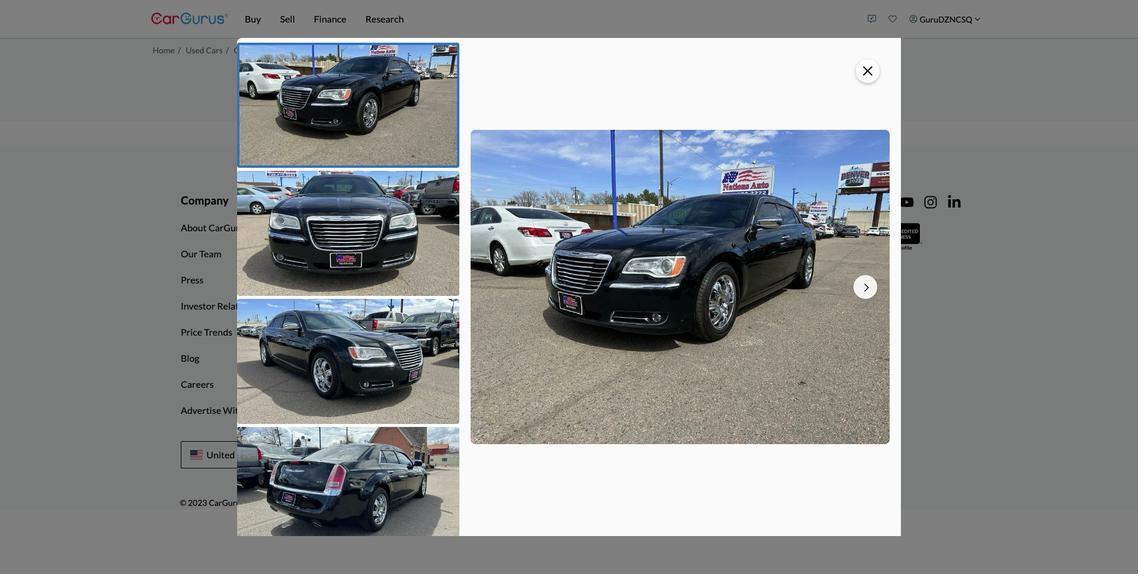 Task type: locate. For each thing, give the bounding box(es) containing it.
contact us link
[[718, 241, 782, 267]]

interest-based ads link
[[470, 319, 567, 345]]

2023
[[188, 497, 207, 507]]

300
[[267, 45, 281, 55]]

/ right 300
[[284, 45, 287, 55]]

all
[[264, 497, 274, 507]]

1 vertical spatial rights
[[275, 497, 298, 507]]

used cars link
[[186, 45, 223, 55]]

cargurus right the with
[[246, 404, 286, 416]]

help up help 'link'
[[727, 193, 751, 207]]

dealer left signup
[[346, 248, 374, 259]]

privacy
[[479, 248, 510, 259], [494, 274, 525, 285]]

1 vertical spatial terms
[[479, 222, 504, 233]]

advertise with cargurus link
[[172, 397, 295, 423]]

for
[[346, 193, 363, 207]]

dealer resources link
[[337, 215, 428, 241]]

1 vertical spatial dealer
[[346, 248, 374, 259]]

1 vertical spatial cargurus
[[246, 404, 286, 416]]

home
[[153, 45, 175, 55]]

contact us
[[727, 248, 773, 259]]

home / used cars / chrysler 300 / colorado / denver
[[153, 45, 364, 55]]

cargurus up 'team'
[[209, 222, 249, 233]]

rights
[[527, 274, 553, 285], [275, 497, 298, 507]]

our team link
[[172, 241, 230, 267]]

advertise with cargurus
[[181, 404, 286, 416]]

0 horizontal spatial rights
[[275, 497, 298, 507]]

share
[[539, 300, 562, 311]]

0 horizontal spatial my
[[479, 274, 492, 285]]

rights up or
[[527, 274, 553, 285]]

2 terms from the top
[[479, 222, 504, 233]]

dealer down for at the top left
[[346, 222, 374, 233]]

0 vertical spatial rights
[[527, 274, 553, 285]]

privacy down privacy policy link
[[494, 274, 525, 285]]

view vehicle photo 4 image
[[237, 427, 460, 552]]

menu item
[[903, 2, 987, 36]]

my privacy rights
[[479, 274, 553, 285]]

dealer for dealer resources
[[346, 222, 374, 233]]

about cargurus
[[181, 222, 249, 233]]

dealer
[[346, 222, 374, 233], [346, 248, 374, 259]]

cargurus,
[[209, 497, 246, 507]]

dealer for dealer signup
[[346, 248, 374, 259]]

rights right "all"
[[275, 497, 298, 507]]

us image
[[190, 450, 203, 460]]

0 vertical spatial terms
[[479, 193, 509, 207]]

united
[[207, 449, 235, 460]]

team
[[199, 248, 222, 259]]

my
[[479, 274, 492, 285], [564, 300, 578, 311]]

or
[[528, 300, 537, 311]]

privacy down terms of use link
[[479, 248, 510, 259]]

1 vertical spatial help
[[727, 222, 747, 233]]

/
[[178, 45, 181, 55], [226, 45, 229, 55], [284, 45, 287, 55], [329, 45, 332, 55]]

colorado link
[[292, 45, 326, 55]]

1 dealer from the top
[[346, 222, 374, 233]]

dealer resources
[[346, 222, 419, 233]]

/ left denver
[[329, 45, 332, 55]]

terms
[[479, 193, 509, 207], [479, 222, 504, 233]]

1 vertical spatial my
[[564, 300, 578, 311]]

1 horizontal spatial rights
[[527, 274, 553, 285]]

advertise
[[181, 404, 221, 416]]

my up do
[[479, 274, 492, 285]]

with
[[223, 404, 244, 416]]

cargurus
[[209, 222, 249, 233], [246, 404, 286, 416]]

help inside 'link'
[[727, 222, 747, 233]]

based
[[515, 326, 541, 337]]

menu
[[862, 2, 987, 36]]

help
[[727, 193, 751, 207], [727, 222, 747, 233]]

1 help from the top
[[727, 193, 751, 207]]

personal
[[580, 300, 616, 311]]

my right share
[[564, 300, 578, 311]]

2 help from the top
[[727, 222, 747, 233]]

dealer signup link
[[337, 241, 413, 267]]

©
[[180, 497, 186, 507]]

help up the contact on the top right of the page
[[727, 222, 747, 233]]

2 / from the left
[[226, 45, 229, 55]]

menu bar
[[228, 0, 862, 38]]

my privacy rights link
[[470, 267, 562, 293]]

/ right cars
[[226, 45, 229, 55]]

4 / from the left
[[329, 45, 332, 55]]

ads
[[542, 326, 558, 337]]

about
[[181, 222, 207, 233]]

0 vertical spatial privacy
[[479, 248, 510, 259]]

trends
[[204, 326, 232, 337]]

states
[[237, 449, 263, 460]]

terms up terms of use
[[479, 193, 509, 207]]

2 dealer from the top
[[346, 248, 374, 259]]

chrysler 300 link
[[234, 45, 281, 55]]

interest-
[[479, 326, 515, 337]]

of
[[506, 222, 514, 233]]

not
[[493, 300, 509, 311]]

terms left of
[[479, 222, 504, 233]]

(en)
[[265, 449, 283, 460]]

click for the bbb business review of this auto listing service in cambridge ma image
[[867, 221, 924, 251]]

0 vertical spatial help
[[727, 193, 751, 207]]

1 terms from the top
[[479, 193, 509, 207]]

contact
[[727, 248, 761, 259]]

0 vertical spatial dealer
[[346, 222, 374, 233]]

/ left "used"
[[178, 45, 181, 55]]

security link
[[470, 345, 522, 371]]



Task type: describe. For each thing, give the bounding box(es) containing it.
press
[[181, 274, 204, 285]]

cargurus logo homepage link link
[[151, 2, 228, 36]]

price
[[181, 326, 202, 337]]

view vehicle photo 2 image
[[237, 171, 460, 296]]

0 vertical spatial cargurus
[[209, 222, 249, 233]]

resources
[[376, 222, 419, 233]]

press link
[[172, 267, 213, 293]]

investor relations link
[[172, 293, 265, 319]]

investor
[[181, 300, 215, 311]]

saved cars image
[[889, 15, 897, 23]]

relations
[[217, 300, 256, 311]]

for dealers
[[346, 193, 404, 207]]

sell
[[511, 300, 526, 311]]

home link
[[153, 45, 175, 55]]

united states (en)
[[207, 449, 283, 460]]

company
[[181, 193, 229, 207]]

used
[[186, 45, 204, 55]]

1 / from the left
[[178, 45, 181, 55]]

denver
[[337, 45, 364, 55]]

do not sell or share my personal information
[[479, 300, 667, 311]]

close image
[[863, 64, 873, 79]]

help link
[[718, 215, 756, 241]]

do not sell or share my personal information link
[[470, 293, 676, 319]]

our
[[181, 248, 198, 259]]

careers
[[181, 378, 214, 390]]

careers link
[[172, 371, 223, 397]]

information
[[618, 300, 667, 311]]

us
[[762, 248, 773, 259]]

price trends link
[[172, 319, 241, 345]]

investor relations
[[181, 300, 256, 311]]

about cargurus link
[[172, 215, 258, 241]]

1 vertical spatial privacy
[[494, 274, 525, 285]]

signup
[[376, 248, 404, 259]]

inc.,
[[248, 497, 262, 507]]

1 horizontal spatial my
[[564, 300, 578, 311]]

3 / from the left
[[284, 45, 287, 55]]

privacy policy link
[[470, 241, 546, 267]]

terms of use link
[[470, 215, 541, 241]]

next image image
[[864, 283, 869, 292]]

our team
[[181, 248, 222, 259]]

use
[[516, 222, 532, 233]]

privacy policy
[[479, 248, 537, 259]]

do
[[479, 300, 491, 311]]

dealers
[[365, 193, 404, 207]]

© 2023 cargurus, inc., all rights reserved.
[[180, 497, 336, 507]]

vehicle full photo image
[[471, 130, 890, 444]]

blog link
[[172, 345, 208, 371]]

add a car review image
[[868, 15, 876, 23]]

view vehicle photo 3 image
[[237, 299, 460, 424]]

terms for terms
[[479, 193, 509, 207]]

interest-based ads
[[479, 326, 558, 337]]

terms for terms of use
[[479, 222, 504, 233]]

price trends
[[181, 326, 232, 337]]

colorado
[[292, 45, 326, 55]]

policy
[[512, 248, 537, 259]]

cars
[[206, 45, 223, 55]]

cargurus logo homepage link image
[[151, 2, 228, 36]]

reserved.
[[300, 497, 336, 507]]

terms of use
[[479, 222, 532, 233]]

dealer signup
[[346, 248, 404, 259]]

blog
[[181, 352, 200, 363]]

security
[[479, 352, 513, 363]]

chrysler
[[234, 45, 265, 55]]

0 vertical spatial my
[[479, 274, 492, 285]]

view vehicle photo 1 image
[[237, 43, 460, 168]]



Task type: vqa. For each thing, say whether or not it's contained in the screenshot.
secure
no



